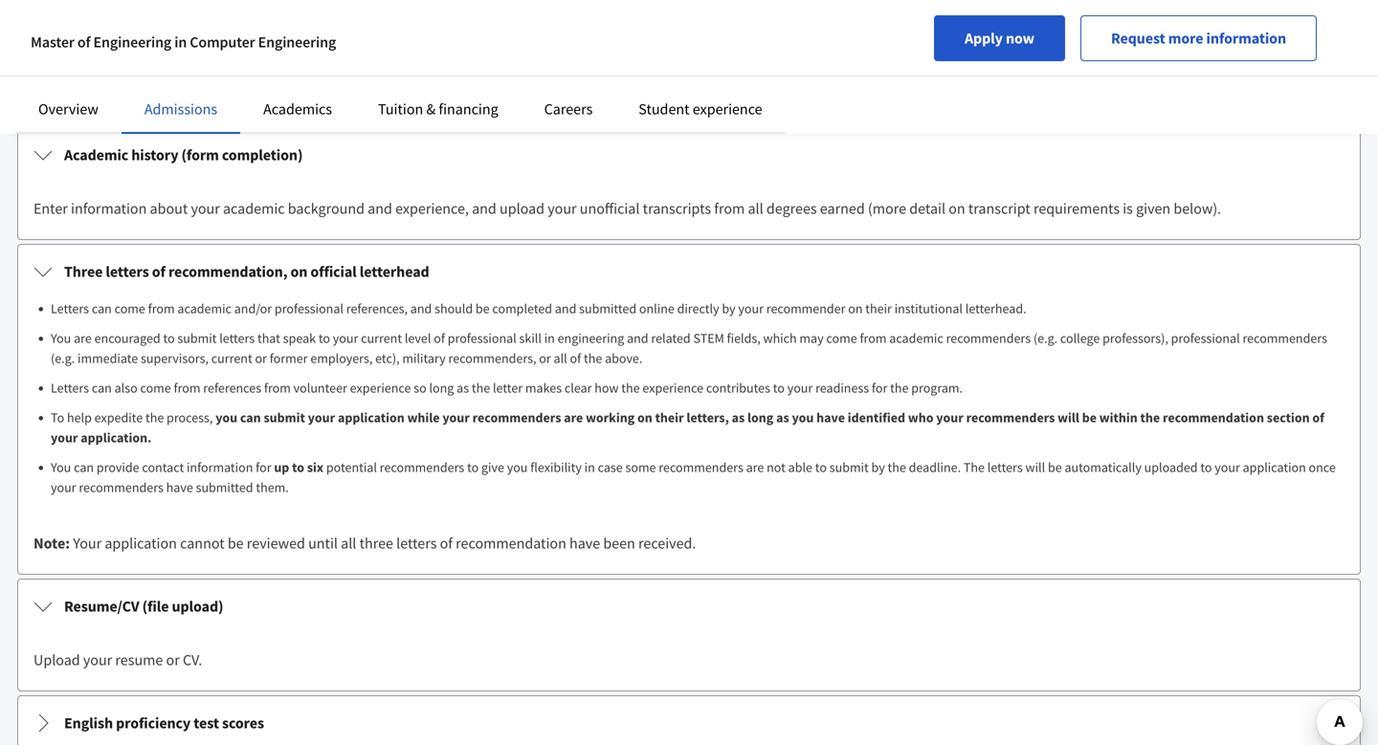 Task type: describe. For each thing, give the bounding box(es) containing it.
overview link
[[38, 100, 98, 119]]

to right up
[[292, 459, 305, 476]]

and up level
[[411, 300, 432, 317]]

experience,
[[396, 199, 469, 218]]

until
[[308, 534, 338, 553]]

1 horizontal spatial their
[[866, 300, 892, 317]]

1 vertical spatial current
[[211, 350, 252, 367]]

to up supervisors,
[[163, 330, 175, 347]]

from down former
[[264, 380, 291, 397]]

your right who
[[937, 409, 964, 427]]

now
[[1006, 29, 1035, 48]]

requirements
[[1034, 199, 1120, 218]]

more inside button
[[1169, 29, 1204, 48]]

transcript
[[969, 199, 1031, 218]]

application inside 'you can submit your application while your recommenders are working on their letters, as long as you have identified who your recommenders will be within the recommendation section of your application.'
[[338, 409, 405, 427]]

level
[[405, 330, 431, 347]]

the left process,
[[146, 409, 164, 427]]

application.
[[81, 429, 152, 447]]

can for come
[[92, 300, 112, 317]]

on left transcript
[[949, 199, 966, 218]]

(more
[[868, 199, 907, 218]]

note: your application cannot be reviewed until all three letters of recommendation have been received.
[[34, 534, 697, 553]]

to right 'speak'
[[319, 330, 330, 347]]

english
[[64, 714, 113, 733]]

that
[[258, 330, 280, 347]]

within
[[1100, 409, 1138, 427]]

degrees
[[767, 199, 817, 218]]

letterhead.
[[966, 300, 1027, 317]]

supplemental
[[1178, 59, 1267, 79]]

clear
[[565, 380, 592, 397]]

submit inside potential recommenders to give you flexibility in case some recommenders are not able to submit by the deadline. the letters will be automatically uploaded to your application once your recommenders have submitted them.
[[830, 459, 869, 476]]

background
[[288, 199, 365, 218]]

upload your resume or cv.
[[34, 651, 202, 670]]

work
[[861, 59, 893, 79]]

you for you are encouraged to submit letters that speak to your current level of professional skill in engineering and related stem fields, which may come from academic recommenders (e.g. college professors), professional recommenders (e.g. immediate supervisors, current or former employers, etc), military recommenders, or all of the above.
[[51, 330, 71, 347]]

also inside letters can also come from references from volunteer experience so long as the letter makes clear how the experience contributes to your readiness for the program. list item
[[115, 380, 138, 397]]

online
[[640, 300, 675, 317]]

military
[[403, 350, 446, 367]]

1 time from the left
[[381, 59, 410, 79]]

below.
[[816, 82, 859, 102]]

tuition & financing
[[378, 100, 499, 119]]

your inside you are encouraged to submit letters that speak to your current level of professional skill in engineering and related stem fields, which may come from academic recommenders (e.g. college professors), professional recommenders (e.g. immediate supervisors, current or former employers, etc), military recommenders, or all of the above.
[[333, 330, 358, 347]]

1 vertical spatial information
[[71, 199, 147, 218]]

letters can also come from references from volunteer experience so long as the letter makes clear how the experience contributes to your readiness for the program.
[[51, 380, 963, 397]]

you can submit your application while your recommenders are working on their letters, as long as you have identified who your recommenders will be within the recommendation section of your application.
[[51, 409, 1325, 447]]

of right three
[[440, 534, 453, 553]]

your up 'note:'
[[51, 479, 76, 496]]

0 vertical spatial (e.g.
[[1034, 330, 1058, 347]]

program.
[[912, 380, 963, 397]]

resume,
[[553, 82, 605, 102]]

more inside the this page will include questions about anticipated full-time or part-time course load, skills and knowledge preparation, and group work preparation (brief written descriptions). the supplemental page will also ask you to upload a statement of purpose (described in more detail above), a resume, and an optional essay described below.
[[416, 82, 449, 102]]

request more information button
[[1081, 15, 1318, 61]]

are inside 'you can submit your application while your recommenders are working on their letters, as long as you have identified who your recommenders will be within the recommendation section of your application.'
[[564, 409, 583, 427]]

recommendation,
[[168, 262, 288, 282]]

and inside you are encouraged to submit letters that speak to your current level of professional skill in engineering and related stem fields, which may come from academic recommenders (e.g. college professors), professional recommenders (e.g. immediate supervisors, current or former employers, etc), military recommenders, or all of the above.
[[627, 330, 649, 347]]

or down skill on the left of the page
[[539, 350, 551, 367]]

from up process,
[[174, 380, 201, 397]]

recommender
[[767, 300, 846, 317]]

you for you can provide contact information for up to six
[[51, 459, 71, 476]]

enter information about your academic background and experience, and upload your unofficial transcripts from all degrees earned (more detail on transcript requirements is given below).
[[34, 199, 1222, 218]]

received.
[[639, 534, 697, 553]]

computer
[[190, 33, 255, 52]]

will right supplemental
[[1304, 59, 1327, 79]]

careers link
[[545, 100, 593, 119]]

on inside list item
[[849, 300, 863, 317]]

2 engineering from the left
[[258, 33, 336, 52]]

0 horizontal spatial all
[[341, 534, 357, 553]]

of down engineering
[[570, 350, 581, 367]]

professional inside list item
[[275, 300, 344, 317]]

will left include
[[97, 59, 120, 79]]

you are encouraged to submit letters that speak to your current level of professional skill in engineering and related stem fields, which may come from academic recommenders (e.g. college professors), professional recommenders (e.g. immediate supervisors, current or former employers, etc), military recommenders, or all of the above.
[[51, 330, 1328, 367]]

statement
[[190, 82, 255, 102]]

anticipated
[[280, 59, 353, 79]]

you down references
[[216, 409, 238, 427]]

engineering
[[558, 330, 625, 347]]

while
[[408, 409, 440, 427]]

your down to
[[51, 429, 78, 447]]

apply now
[[965, 29, 1035, 48]]

submitted inside potential recommenders to give you flexibility in case some recommenders are not able to submit by the deadline. the letters will be automatically uploaded to your application once your recommenders have submitted them.
[[196, 479, 253, 496]]

the left letter
[[472, 380, 490, 397]]

test
[[194, 714, 219, 733]]

1 vertical spatial upload
[[500, 199, 545, 218]]

your right 'while'
[[443, 409, 470, 427]]

preparation,
[[710, 59, 789, 79]]

experience down preparation, on the right top
[[693, 100, 763, 119]]

uploaded
[[1145, 459, 1198, 476]]

english proficiency test scores button
[[18, 697, 1361, 746]]

from up encouraged
[[148, 300, 175, 317]]

to left give
[[467, 459, 479, 476]]

written
[[1012, 59, 1058, 79]]

recommenders up section
[[1243, 330, 1328, 347]]

recommenders right who
[[967, 409, 1056, 427]]

recommenders down letterhead.
[[947, 330, 1031, 347]]

how
[[595, 380, 619, 397]]

who
[[909, 409, 934, 427]]

load,
[[539, 59, 571, 79]]

the up who
[[891, 380, 909, 397]]

be inside potential recommenders to give you flexibility in case some recommenders are not able to submit by the deadline. the letters will be automatically uploaded to your application once your recommenders have submitted them.
[[1048, 459, 1063, 476]]

letters,
[[687, 409, 730, 427]]

the inside you are encouraged to submit letters that speak to your current level of professional skill in engineering and related stem fields, which may come from academic recommenders (e.g. college professors), professional recommenders (e.g. immediate supervisors, current or former employers, etc), military recommenders, or all of the above.
[[584, 350, 603, 367]]

1 vertical spatial for
[[256, 459, 272, 476]]

letters can come from academic and/or professional references, and should be completed and submitted online directly by your recommender on their institutional letterhead.
[[51, 300, 1027, 317]]

contact
[[142, 459, 184, 476]]

have inside potential recommenders to give you flexibility in case some recommenders are not able to submit by the deadline. the letters will be automatically uploaded to your application once your recommenders have submitted them.
[[166, 479, 193, 496]]

case
[[598, 459, 623, 476]]

full-
[[356, 59, 381, 79]]

academic for your
[[223, 199, 285, 218]]

1 horizontal spatial for
[[872, 380, 888, 397]]

2 horizontal spatial all
[[748, 199, 764, 218]]

student experience
[[639, 100, 763, 119]]

student experience link
[[639, 100, 763, 119]]

1 vertical spatial (e.g.
[[51, 350, 75, 367]]

1 horizontal spatial detail
[[910, 199, 946, 218]]

your left "unofficial"
[[548, 199, 577, 218]]

recommenders down 'while'
[[380, 459, 465, 476]]

0 horizontal spatial about
[[150, 199, 188, 218]]

and up described
[[792, 59, 817, 79]]

on inside dropdown button
[[291, 262, 308, 282]]

experience down etc),
[[350, 380, 411, 397]]

be inside 'you can submit your application while your recommenders are working on their letters, as long as you have identified who your recommenders will be within the recommendation section of your application.'
[[1083, 409, 1097, 427]]

academic history (form completion) button
[[18, 128, 1361, 182]]

0 horizontal spatial recommendation
[[456, 534, 567, 553]]

and left experience,
[[368, 199, 392, 218]]

admissions link
[[144, 100, 217, 119]]

1 horizontal spatial current
[[361, 330, 402, 347]]

etc),
[[375, 350, 400, 367]]

letters inside dropdown button
[[106, 262, 149, 282]]

2 vertical spatial have
[[570, 534, 601, 553]]

this
[[34, 59, 60, 79]]

directly
[[678, 300, 720, 317]]

of inside the three letters of recommendation, on official letterhead dropdown button
[[152, 262, 166, 282]]

volunteer
[[294, 380, 347, 397]]

recommenders down provide
[[79, 479, 164, 496]]

all inside you are encouraged to submit letters that speak to your current level of professional skill in engineering and related stem fields, which may come from academic recommenders (e.g. college professors), professional recommenders (e.g. immediate supervisors, current or former employers, etc), military recommenders, or all of the above.
[[554, 350, 568, 367]]

you can provide contact information for up to six
[[51, 459, 324, 476]]

(described
[[330, 82, 397, 102]]

letters can also come from references from volunteer experience so long as the letter makes clear how the experience contributes to your readiness for the program. list item
[[51, 378, 1345, 398]]

questions
[[174, 59, 236, 79]]

1 horizontal spatial as
[[732, 409, 745, 427]]

1 engineering from the left
[[93, 33, 172, 52]]

skills
[[574, 59, 606, 79]]

upload
[[34, 651, 80, 670]]

unofficial
[[580, 199, 640, 218]]

is
[[1123, 199, 1134, 218]]

tuition
[[378, 100, 423, 119]]

your right upload
[[83, 651, 112, 670]]

your right uploaded
[[1215, 459, 1241, 476]]

submit inside 'you can submit your application while your recommenders are working on their letters, as long as you have identified who your recommenders will be within the recommendation section of your application.'
[[264, 409, 305, 427]]

knowledge
[[636, 59, 707, 79]]

part-
[[430, 59, 461, 79]]

from inside you are encouraged to submit letters that speak to your current level of professional skill in engineering and related stem fields, which may come from academic recommenders (e.g. college professors), professional recommenders (e.g. immediate supervisors, current or former employers, etc), military recommenders, or all of the above.
[[860, 330, 887, 347]]

essay
[[712, 82, 747, 102]]

to right uploaded
[[1201, 459, 1213, 476]]

your left "readiness" at the bottom of page
[[788, 380, 813, 397]]

purpose
[[274, 82, 327, 102]]

2 vertical spatial come
[[140, 380, 171, 397]]

be right cannot
[[228, 534, 244, 553]]

experience up 'you can submit your application while your recommenders are working on their letters, as long as you have identified who your recommenders will be within the recommendation section of your application.'
[[643, 380, 704, 397]]

recommenders down 'you can submit your application while your recommenders are working on their letters, as long as you have identified who your recommenders will be within the recommendation section of your application.'
[[659, 459, 744, 476]]

letters right three
[[397, 534, 437, 553]]

your up fields,
[[739, 300, 764, 317]]

from right transcripts
[[715, 199, 745, 218]]

described
[[750, 82, 813, 102]]

enter
[[34, 199, 68, 218]]

letters can come from academic and/or professional references, and should be completed and submitted online directly by your recommender on their institutional letterhead. list item
[[51, 299, 1345, 319]]

and right skills
[[609, 59, 633, 79]]

to right able
[[816, 459, 827, 476]]

of right level
[[434, 330, 445, 347]]

expedite
[[94, 409, 143, 427]]

2 page from the left
[[1270, 59, 1301, 79]]

descriptions).
[[1061, 59, 1148, 79]]

long inside letters can also come from references from volunteer experience so long as the letter makes clear how the experience contributes to your readiness for the program. list item
[[429, 380, 454, 397]]

three letters of recommendation, on official letterhead
[[64, 262, 430, 282]]

optional
[[655, 82, 709, 102]]

the inside the this page will include questions about anticipated full-time or part-time course load, skills and knowledge preparation, and group work preparation (brief written descriptions). the supplemental page will also ask you to upload a statement of purpose (described in more detail above), a resume, and an optional essay described below.
[[1151, 59, 1175, 79]]

references,
[[346, 300, 408, 317]]

will inside 'you can submit your application while your recommenders are working on their letters, as long as you have identified who your recommenders will be within the recommendation section of your application.'
[[1058, 409, 1080, 427]]

1 page from the left
[[63, 59, 94, 79]]

of right master
[[77, 33, 90, 52]]

working
[[586, 409, 635, 427]]

and/or
[[234, 300, 272, 317]]



Task type: locate. For each thing, give the bounding box(es) containing it.
on left "official"
[[291, 262, 308, 282]]

student
[[639, 100, 690, 119]]

may
[[800, 330, 824, 347]]

in inside the this page will include questions about anticipated full-time or part-time course load, skills and knowledge preparation, and group work preparation (brief written descriptions). the supplemental page will also ask you to upload a statement of purpose (described in more detail above), a resume, and an optional essay described below.
[[400, 82, 413, 102]]

have down you can provide contact information for up to six
[[166, 479, 193, 496]]

to
[[51, 409, 64, 427]]

1 horizontal spatial have
[[570, 534, 601, 553]]

the right the how
[[622, 380, 640, 397]]

your down volunteer
[[308, 409, 335, 427]]

academic inside list item
[[178, 300, 232, 317]]

three
[[360, 534, 394, 553]]

2 vertical spatial submit
[[830, 459, 869, 476]]

the right within
[[1141, 409, 1161, 427]]

2 horizontal spatial professional
[[1172, 330, 1241, 347]]

letters left that
[[219, 330, 255, 347]]

0 vertical spatial recommendation
[[1163, 409, 1265, 427]]

1 vertical spatial more
[[416, 82, 449, 102]]

academic down recommendation,
[[178, 300, 232, 317]]

will left within
[[1058, 409, 1080, 427]]

about down the history
[[150, 199, 188, 218]]

come down supervisors,
[[140, 380, 171, 397]]

1 horizontal spatial application
[[338, 409, 405, 427]]

ask
[[63, 82, 85, 102]]

academic
[[64, 146, 128, 165]]

1 horizontal spatial all
[[554, 350, 568, 367]]

by down 'identified'
[[872, 459, 886, 476]]

request more information
[[1112, 29, 1287, 48]]

can
[[92, 300, 112, 317], [92, 380, 112, 397], [240, 409, 261, 427], [74, 459, 94, 476]]

1 horizontal spatial also
[[115, 380, 138, 397]]

recommendation inside 'you can submit your application while your recommenders are working on their letters, as long as you have identified who your recommenders will be within the recommendation section of your application.'
[[1163, 409, 1265, 427]]

on inside 'you can submit your application while your recommenders are working on their letters, as long as you have identified who your recommenders will be within the recommendation section of your application.'
[[638, 409, 653, 427]]

the inside potential recommenders to give you flexibility in case some recommenders are not able to submit by the deadline. the letters will be automatically uploaded to your application once your recommenders have submitted them.
[[964, 459, 985, 476]]

to right contributes
[[774, 380, 785, 397]]

official
[[311, 262, 357, 282]]

0 vertical spatial by
[[722, 300, 736, 317]]

in inside potential recommenders to give you flexibility in case some recommenders are not able to submit by the deadline. the letters will be automatically uploaded to your application once your recommenders have submitted them.
[[585, 459, 595, 476]]

0 horizontal spatial application
[[105, 534, 177, 553]]

2 vertical spatial all
[[341, 534, 357, 553]]

application inside potential recommenders to give you flexibility in case some recommenders are not able to submit by the deadline. the letters will be automatically uploaded to your application once your recommenders have submitted them.
[[1244, 459, 1307, 476]]

1 you from the top
[[51, 330, 71, 347]]

0 horizontal spatial as
[[457, 380, 469, 397]]

1 vertical spatial submitted
[[196, 479, 253, 496]]

are inside you are encouraged to submit letters that speak to your current level of professional skill in engineering and related stem fields, which may come from academic recommenders (e.g. college professors), professional recommenders (e.g. immediate supervisors, current or former employers, etc), military recommenders, or all of the above.
[[74, 330, 92, 347]]

encouraged
[[94, 330, 161, 347]]

history
[[131, 146, 179, 165]]

references
[[203, 380, 261, 397]]

can for submit
[[240, 409, 261, 427]]

letters inside potential recommenders to give you flexibility in case some recommenders are not able to submit by the deadline. the letters will be automatically uploaded to your application once your recommenders have submitted them.
[[988, 459, 1023, 476]]

detail inside the this page will include questions about anticipated full-time or part-time course load, skills and knowledge preparation, and group work preparation (brief written descriptions). the supplemental page will also ask you to upload a statement of purpose (described in more detail above), a resume, and an optional essay described below.
[[453, 82, 489, 102]]

0 vertical spatial you
[[51, 330, 71, 347]]

0 horizontal spatial information
[[71, 199, 147, 218]]

for up 'identified'
[[872, 380, 888, 397]]

submit inside you are encouraged to submit letters that speak to your current level of professional skill in engineering and related stem fields, which may come from academic recommenders (e.g. college professors), professional recommenders (e.g. immediate supervisors, current or former employers, etc), military recommenders, or all of the above.
[[178, 330, 217, 347]]

recommenders down letter
[[473, 409, 562, 427]]

academic for from
[[178, 300, 232, 317]]

0 horizontal spatial their
[[656, 409, 684, 427]]

above.
[[605, 350, 643, 367]]

all right until
[[341, 534, 357, 553]]

stem
[[694, 330, 725, 347]]

0 vertical spatial come
[[115, 300, 145, 317]]

recommendation
[[1163, 409, 1265, 427], [456, 534, 567, 553]]

0 vertical spatial for
[[872, 380, 888, 397]]

three letters of recommendation, on official letterhead button
[[18, 245, 1361, 299]]

1 vertical spatial academic
[[178, 300, 232, 317]]

academic history (form completion)
[[64, 146, 303, 165]]

of left purpose
[[258, 82, 271, 102]]

1 vertical spatial are
[[564, 409, 583, 427]]

can up encouraged
[[92, 300, 112, 317]]

1 vertical spatial the
[[964, 459, 985, 476]]

in inside you are encouraged to submit letters that speak to your current level of professional skill in engineering and related stem fields, which may come from academic recommenders (e.g. college professors), professional recommenders (e.g. immediate supervisors, current or former employers, etc), military recommenders, or all of the above.
[[545, 330, 555, 347]]

application right your
[[105, 534, 177, 553]]

application left the once
[[1244, 459, 1307, 476]]

application
[[338, 409, 405, 427], [1244, 459, 1307, 476], [105, 534, 177, 553]]

1 horizontal spatial by
[[872, 459, 886, 476]]

their left the letters,
[[656, 409, 684, 427]]

readiness
[[816, 380, 870, 397]]

the
[[1151, 59, 1175, 79], [964, 459, 985, 476]]

&
[[427, 100, 436, 119]]

can for also
[[92, 380, 112, 397]]

0 horizontal spatial professional
[[275, 300, 344, 317]]

given
[[1137, 199, 1171, 218]]

academics
[[263, 100, 332, 119]]

0 vertical spatial letters
[[51, 300, 89, 317]]

information up supplemental
[[1207, 29, 1287, 48]]

the left deadline.
[[888, 459, 907, 476]]

letters for letters can come from academic and/or professional references, and should be completed and submitted online directly by your recommender on their institutional letterhead.
[[51, 300, 89, 317]]

1 letters from the top
[[51, 300, 89, 317]]

recommenders
[[947, 330, 1031, 347], [1243, 330, 1328, 347], [473, 409, 562, 427], [967, 409, 1056, 427], [380, 459, 465, 476], [659, 459, 744, 476], [79, 479, 164, 496]]

1 horizontal spatial a
[[542, 82, 550, 102]]

2 vertical spatial application
[[105, 534, 177, 553]]

the inside 'you can submit your application while your recommenders are working on their letters, as long as you have identified who your recommenders will be within the recommendation section of your application.'
[[1141, 409, 1161, 427]]

information inside list item
[[187, 459, 253, 476]]

upload left "unofficial"
[[500, 199, 545, 218]]

1 vertical spatial submit
[[264, 409, 305, 427]]

the down request
[[1151, 59, 1175, 79]]

on right working
[[638, 409, 653, 427]]

0 vertical spatial are
[[74, 330, 92, 347]]

to help expedite the process,
[[51, 409, 216, 427]]

letters right deadline.
[[988, 459, 1023, 476]]

about up statement
[[239, 59, 277, 79]]

0 horizontal spatial for
[[256, 459, 272, 476]]

group
[[820, 59, 858, 79]]

are inside potential recommenders to give you flexibility in case some recommenders are not able to submit by the deadline. the letters will be automatically uploaded to your application once your recommenders have submitted them.
[[747, 459, 764, 476]]

the inside potential recommenders to give you flexibility in case some recommenders are not able to submit by the deadline. the letters will be automatically uploaded to your application once your recommenders have submitted them.
[[888, 459, 907, 476]]

can for provide
[[74, 459, 94, 476]]

of
[[77, 33, 90, 52], [258, 82, 271, 102], [152, 262, 166, 282], [434, 330, 445, 347], [570, 350, 581, 367], [1313, 409, 1325, 427], [440, 534, 453, 553]]

0 horizontal spatial more
[[416, 82, 449, 102]]

completed
[[493, 300, 553, 317]]

1 a from the left
[[179, 82, 187, 102]]

more
[[1169, 29, 1204, 48], [416, 82, 449, 102]]

and
[[609, 59, 633, 79], [792, 59, 817, 79], [608, 82, 633, 102], [368, 199, 392, 218], [472, 199, 497, 218], [411, 300, 432, 317], [555, 300, 577, 317], [627, 330, 649, 347]]

1 vertical spatial list item
[[51, 458, 1345, 498]]

1 vertical spatial long
[[748, 409, 774, 427]]

current up references
[[211, 350, 252, 367]]

your
[[73, 534, 102, 553]]

of inside 'you can submit your application while your recommenders are working on their letters, as long as you have identified who your recommenders will be within the recommendation section of your application.'
[[1313, 409, 1325, 427]]

as inside letters can also come from references from volunteer experience so long as the letter makes clear how the experience contributes to your readiness for the program. list item
[[457, 380, 469, 397]]

1 horizontal spatial submitted
[[579, 300, 637, 317]]

more down part-
[[416, 82, 449, 102]]

0 horizontal spatial submit
[[178, 330, 217, 347]]

are up immediate
[[74, 330, 92, 347]]

list item
[[51, 408, 1345, 448], [51, 458, 1345, 498]]

0 vertical spatial current
[[361, 330, 402, 347]]

all left degrees
[[748, 199, 764, 218]]

which
[[764, 330, 797, 347]]

2 list item from the top
[[51, 458, 1345, 498]]

by inside potential recommenders to give you flexibility in case some recommenders are not able to submit by the deadline. the letters will be automatically uploaded to your application once your recommenders have submitted them.
[[872, 459, 886, 476]]

tuition & financing link
[[378, 100, 499, 119]]

resume/cv (file upload)
[[64, 598, 224, 617]]

as up 'not'
[[777, 409, 790, 427]]

0 vertical spatial detail
[[453, 82, 489, 102]]

you inside list item
[[51, 459, 71, 476]]

2 horizontal spatial application
[[1244, 459, 1307, 476]]

of right section
[[1313, 409, 1325, 427]]

1 horizontal spatial recommendation
[[1163, 409, 1265, 427]]

list
[[41, 299, 1345, 498]]

and right experience,
[[472, 199, 497, 218]]

not
[[767, 459, 786, 476]]

apply
[[965, 29, 1003, 48]]

supervisors,
[[141, 350, 209, 367]]

your
[[191, 199, 220, 218], [548, 199, 577, 218], [739, 300, 764, 317], [333, 330, 358, 347], [788, 380, 813, 397], [308, 409, 335, 427], [443, 409, 470, 427], [937, 409, 964, 427], [51, 429, 78, 447], [1215, 459, 1241, 476], [51, 479, 76, 496], [83, 651, 112, 670]]

0 vertical spatial their
[[866, 300, 892, 317]]

long inside 'you can submit your application while your recommenders are working on their letters, as long as you have identified who your recommenders will be within the recommendation section of your application.'
[[748, 409, 774, 427]]

by right directly
[[722, 300, 736, 317]]

1 horizontal spatial are
[[564, 409, 583, 427]]

1 horizontal spatial (e.g.
[[1034, 330, 1058, 347]]

below).
[[1174, 199, 1222, 218]]

in left case
[[585, 459, 595, 476]]

college
[[1061, 330, 1101, 347]]

employers,
[[311, 350, 373, 367]]

can inside 'you can submit your application while your recommenders are working on their letters, as long as you have identified who your recommenders will be within the recommendation section of your application.'
[[240, 409, 261, 427]]

2 horizontal spatial have
[[817, 409, 846, 427]]

1 vertical spatial come
[[827, 330, 858, 347]]

in
[[175, 33, 187, 52], [400, 82, 413, 102], [545, 330, 555, 347], [585, 459, 595, 476]]

academics link
[[263, 100, 332, 119]]

skill
[[520, 330, 542, 347]]

1 horizontal spatial more
[[1169, 29, 1204, 48]]

1 list item from the top
[[51, 408, 1345, 448]]

you down to
[[51, 459, 71, 476]]

experience
[[693, 100, 763, 119], [350, 380, 411, 397], [643, 380, 704, 397]]

you
[[88, 82, 111, 102], [216, 409, 238, 427], [792, 409, 814, 427], [507, 459, 528, 476]]

engineering up include
[[93, 33, 172, 52]]

more up supplemental
[[1169, 29, 1204, 48]]

you inside the this page will include questions about anticipated full-time or part-time course load, skills and knowledge preparation, and group work preparation (brief written descriptions). the supplemental page will also ask you to upload a statement of purpose (described in more detail above), a resume, and an optional essay described below.
[[88, 82, 111, 102]]

0 vertical spatial academic
[[223, 199, 285, 218]]

overview
[[38, 100, 98, 119]]

will left automatically
[[1026, 459, 1046, 476]]

1 horizontal spatial the
[[1151, 59, 1175, 79]]

makes
[[526, 380, 562, 397]]

from up "readiness" at the bottom of page
[[860, 330, 887, 347]]

0 horizontal spatial detail
[[453, 82, 489, 102]]

(file
[[142, 598, 169, 617]]

0 horizontal spatial are
[[74, 330, 92, 347]]

come right 'may' at the top of the page
[[827, 330, 858, 347]]

some
[[626, 459, 656, 476]]

2 letters from the top
[[51, 380, 89, 397]]

on right recommender
[[849, 300, 863, 317]]

1 horizontal spatial long
[[748, 409, 774, 427]]

1 vertical spatial all
[[554, 350, 568, 367]]

0 horizontal spatial by
[[722, 300, 736, 317]]

above),
[[492, 82, 539, 102]]

master of engineering in computer engineering
[[31, 33, 336, 52]]

0 vertical spatial long
[[429, 380, 454, 397]]

list item down letters can also come from references from volunteer experience so long as the letter makes clear how the experience contributes to your readiness for the program. list item in the bottom of the page
[[51, 408, 1345, 448]]

and up engineering
[[555, 300, 577, 317]]

1 horizontal spatial information
[[187, 459, 253, 476]]

0 horizontal spatial submitted
[[196, 479, 253, 496]]

be inside list item
[[476, 300, 490, 317]]

engineering
[[93, 33, 172, 52], [258, 33, 336, 52]]

the right deadline.
[[964, 459, 985, 476]]

recommenders,
[[449, 350, 537, 367]]

1 vertical spatial by
[[872, 459, 886, 476]]

the
[[584, 350, 603, 367], [472, 380, 490, 397], [622, 380, 640, 397], [891, 380, 909, 397], [146, 409, 164, 427], [1141, 409, 1161, 427], [888, 459, 907, 476]]

process,
[[167, 409, 213, 427]]

an
[[636, 82, 652, 102]]

your up employers,
[[333, 330, 358, 347]]

engineering up anticipated
[[258, 33, 336, 52]]

1 vertical spatial you
[[51, 459, 71, 476]]

2 vertical spatial information
[[187, 459, 253, 476]]

2 horizontal spatial information
[[1207, 29, 1287, 48]]

and left an on the left
[[608, 82, 633, 102]]

come
[[115, 300, 145, 317], [827, 330, 858, 347], [140, 380, 171, 397]]

0 vertical spatial application
[[338, 409, 405, 427]]

letters inside you are encouraged to submit letters that speak to your current level of professional skill in engineering and related stem fields, which may come from academic recommenders (e.g. college professors), professional recommenders (e.g. immediate supervisors, current or former employers, etc), military recommenders, or all of the above.
[[219, 330, 255, 347]]

1 vertical spatial their
[[656, 409, 684, 427]]

can down references
[[240, 409, 261, 427]]

time
[[381, 59, 410, 79], [461, 59, 490, 79]]

0 horizontal spatial the
[[964, 459, 985, 476]]

1 vertical spatial about
[[150, 199, 188, 218]]

proficiency
[[116, 714, 191, 733]]

detail down part-
[[453, 82, 489, 102]]

as
[[457, 380, 469, 397], [732, 409, 745, 427], [777, 409, 790, 427]]

come inside you are encouraged to submit letters that speak to your current level of professional skill in engineering and related stem fields, which may come from academic recommenders (e.g. college professors), professional recommenders (e.g. immediate supervisors, current or former employers, etc), military recommenders, or all of the above.
[[827, 330, 858, 347]]

can down immediate
[[92, 380, 112, 397]]

0 vertical spatial information
[[1207, 29, 1287, 48]]

time left course
[[461, 59, 490, 79]]

earned
[[820, 199, 865, 218]]

1 vertical spatial have
[[166, 479, 193, 496]]

their inside 'you can submit your application while your recommenders are working on their letters, as long as you have identified who your recommenders will be within the recommendation section of your application.'
[[656, 409, 684, 427]]

2 time from the left
[[461, 59, 490, 79]]

be right "should"
[[476, 300, 490, 317]]

0 horizontal spatial also
[[34, 82, 60, 102]]

current up etc),
[[361, 330, 402, 347]]

have inside 'you can submit your application while your recommenders are working on their letters, as long as you have identified who your recommenders will be within the recommendation section of your application.'
[[817, 409, 846, 427]]

scores
[[222, 714, 264, 733]]

upload)
[[172, 598, 224, 617]]

2 vertical spatial academic
[[890, 330, 944, 347]]

your down (form
[[191, 199, 220, 218]]

submit right able
[[830, 459, 869, 476]]

professional right the professors),
[[1172, 330, 1241, 347]]

you right give
[[507, 459, 528, 476]]

information inside request more information button
[[1207, 29, 1287, 48]]

you are encouraged to submit letters that speak to your current level of professional skill in engineering and related stem fields, which may come from academic recommenders (e.g. college professors), professional recommenders (e.g. immediate supervisors, current or former employers, etc), military recommenders, or all of the above. list item
[[51, 328, 1345, 369]]

as down contributes
[[732, 409, 745, 427]]

academic down institutional
[[890, 330, 944, 347]]

0 horizontal spatial page
[[63, 59, 94, 79]]

2 horizontal spatial as
[[777, 409, 790, 427]]

0 horizontal spatial time
[[381, 59, 410, 79]]

submitted down you can provide contact information for up to six
[[196, 479, 253, 496]]

or
[[413, 59, 427, 79], [255, 350, 267, 367], [539, 350, 551, 367], [166, 651, 180, 670]]

a down load,
[[542, 82, 550, 102]]

fields,
[[727, 330, 761, 347]]

and up above.
[[627, 330, 649, 347]]

1 vertical spatial recommendation
[[456, 534, 567, 553]]

information down academic
[[71, 199, 147, 218]]

upload
[[131, 82, 176, 102], [500, 199, 545, 218]]

0 horizontal spatial engineering
[[93, 33, 172, 52]]

academic down the completion)
[[223, 199, 285, 218]]

2 horizontal spatial are
[[747, 459, 764, 476]]

you up able
[[792, 409, 814, 427]]

the down engineering
[[584, 350, 603, 367]]

all up makes
[[554, 350, 568, 367]]

list item containing to help expedite the process,
[[51, 408, 1345, 448]]

current
[[361, 330, 402, 347], [211, 350, 252, 367]]

upload inside the this page will include questions about anticipated full-time or part-time course load, skills and knowledge preparation, and group work preparation (brief written descriptions). the supplemental page will also ask you to upload a statement of purpose (described in more detail above), a resume, and an optional essay described below.
[[131, 82, 176, 102]]

1 horizontal spatial submit
[[264, 409, 305, 427]]

0 vertical spatial list item
[[51, 408, 1345, 448]]

1 horizontal spatial time
[[461, 59, 490, 79]]

about inside the this page will include questions about anticipated full-time or part-time course load, skills and knowledge preparation, and group work preparation (brief written descriptions). the supplemental page will also ask you to upload a statement of purpose (described in more detail above), a resume, and an optional essay described below.
[[239, 59, 277, 79]]

0 horizontal spatial (e.g.
[[51, 350, 75, 367]]

potential
[[326, 459, 377, 476]]

of inside the this page will include questions about anticipated full-time or part-time course load, skills and knowledge preparation, and group work preparation (brief written descriptions). the supplemental page will also ask you to upload a statement of purpose (described in more detail above), a resume, and an optional essay described below.
[[258, 82, 271, 102]]

or down that
[[255, 350, 267, 367]]

letters
[[51, 300, 89, 317], [51, 380, 89, 397]]

0 vertical spatial have
[[817, 409, 846, 427]]

list containing letters can come from academic and/or professional references, and should be completed and submitted online directly by your recommender on their institutional letterhead.
[[41, 299, 1345, 498]]

in up questions
[[175, 33, 187, 52]]

0 vertical spatial submit
[[178, 330, 217, 347]]

0 vertical spatial submitted
[[579, 300, 637, 317]]

include
[[123, 59, 171, 79]]

list item containing you can provide contact information for
[[51, 458, 1345, 498]]

0 vertical spatial the
[[1151, 59, 1175, 79]]

you inside you are encouraged to submit letters that speak to your current level of professional skill in engineering and related stem fields, which may come from academic recommenders (e.g. college professors), professional recommenders (e.g. immediate supervisors, current or former employers, etc), military recommenders, or all of the above.
[[51, 330, 71, 347]]

2 a from the left
[[542, 82, 550, 102]]

detail right (more
[[910, 199, 946, 218]]

0 vertical spatial also
[[34, 82, 60, 102]]

a down questions
[[179, 82, 187, 102]]

also inside the this page will include questions about anticipated full-time or part-time course load, skills and knowledge preparation, and group work preparation (brief written descriptions). the supplemental page will also ask you to upload a statement of purpose (described in more detail above), a resume, and an optional essay described below.
[[34, 82, 60, 102]]

(e.g. left college
[[1034, 330, 1058, 347]]

or left cv. in the left bottom of the page
[[166, 651, 180, 670]]

will inside potential recommenders to give you flexibility in case some recommenders are not able to submit by the deadline. the letters will be automatically uploaded to your application once your recommenders have submitted them.
[[1026, 459, 1046, 476]]

long
[[429, 380, 454, 397], [748, 409, 774, 427]]

have
[[817, 409, 846, 427], [166, 479, 193, 496], [570, 534, 601, 553]]

deadline.
[[909, 459, 961, 476]]

1 vertical spatial application
[[1244, 459, 1307, 476]]

to inside the this page will include questions about anticipated full-time or part-time course load, skills and knowledge preparation, and group work preparation (brief written descriptions). the supplemental page will also ask you to upload a statement of purpose (described in more detail above), a resume, and an optional essay described below.
[[115, 82, 128, 102]]

be left automatically
[[1048, 459, 1063, 476]]

0 vertical spatial more
[[1169, 29, 1204, 48]]

also
[[34, 82, 60, 102], [115, 380, 138, 397]]

or inside the this page will include questions about anticipated full-time or part-time course load, skills and knowledge preparation, and group work preparation (brief written descriptions). the supplemental page will also ask you to upload a statement of purpose (described in more detail above), a resume, and an optional essay described below.
[[413, 59, 427, 79]]

2 you from the top
[[51, 459, 71, 476]]

english proficiency test scores
[[64, 714, 264, 733]]

academic inside you are encouraged to submit letters that speak to your current level of professional skill in engineering and related stem fields, which may come from academic recommenders (e.g. college professors), professional recommenders (e.g. immediate supervisors, current or former employers, etc), military recommenders, or all of the above.
[[890, 330, 944, 347]]

letters for letters can also come from references from volunteer experience so long as the letter makes clear how the experience contributes to your readiness for the program.
[[51, 380, 89, 397]]

six
[[307, 459, 324, 476]]

to down include
[[115, 82, 128, 102]]

0 horizontal spatial a
[[179, 82, 187, 102]]

you inside potential recommenders to give you flexibility in case some recommenders are not able to submit by the deadline. the letters will be automatically uploaded to your application once your recommenders have submitted them.
[[507, 459, 528, 476]]

1 vertical spatial detail
[[910, 199, 946, 218]]

letters
[[106, 262, 149, 282], [219, 330, 255, 347], [988, 459, 1023, 476], [397, 534, 437, 553]]

1 horizontal spatial professional
[[448, 330, 517, 347]]

page right supplemental
[[1270, 59, 1301, 79]]

2 vertical spatial are
[[747, 459, 764, 476]]

1 horizontal spatial page
[[1270, 59, 1301, 79]]



Task type: vqa. For each thing, say whether or not it's contained in the screenshot.
help
yes



